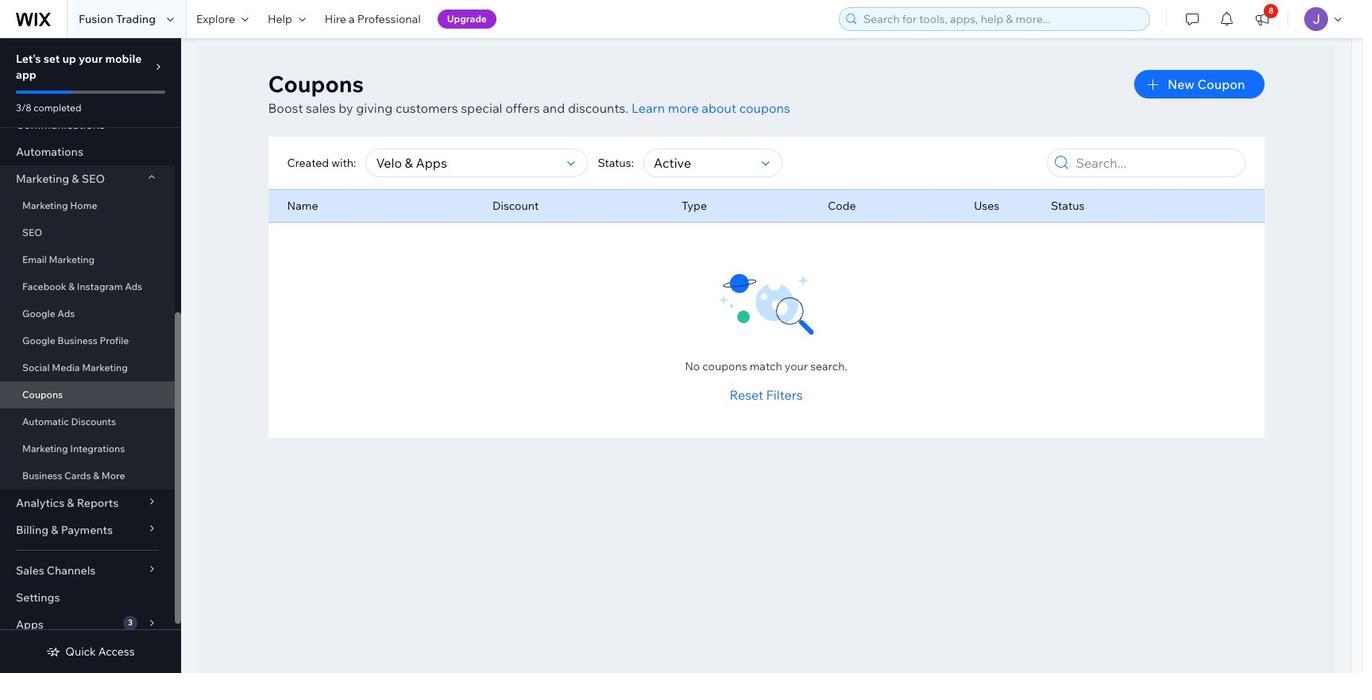 Task type: vqa. For each thing, say whether or not it's contained in the screenshot.
your associated with mobile
yes



Task type: locate. For each thing, give the bounding box(es) containing it.
access
[[98, 645, 135, 659]]

instagram
[[77, 281, 123, 292]]

1 google from the top
[[22, 308, 55, 320]]

with:
[[332, 156, 356, 170]]

status
[[1052, 199, 1085, 213]]

1 vertical spatial your
[[785, 359, 808, 374]]

analytics & reports
[[16, 496, 119, 510]]

google
[[22, 308, 55, 320], [22, 335, 55, 347]]

&
[[72, 172, 79, 186], [69, 281, 75, 292], [93, 470, 99, 482], [67, 496, 74, 510], [51, 523, 58, 537]]

your right up
[[79, 52, 103, 66]]

social media marketing
[[22, 362, 128, 374]]

ads right instagram
[[125, 281, 142, 292]]

analytics
[[16, 496, 65, 510]]

coupons right no
[[703, 359, 748, 374]]

google for google business profile
[[22, 335, 55, 347]]

your for search.
[[785, 359, 808, 374]]

marketing & seo button
[[0, 165, 175, 192]]

name
[[287, 199, 318, 213]]

reset
[[730, 387, 764, 403]]

your right the match
[[785, 359, 808, 374]]

coupons
[[740, 100, 791, 116], [703, 359, 748, 374]]

more
[[668, 100, 699, 116]]

8 button
[[1245, 0, 1280, 38]]

coupons inside the sidebar element
[[22, 389, 63, 401]]

& left reports
[[67, 496, 74, 510]]

let's set up your mobile app
[[16, 52, 142, 82]]

coupons link
[[0, 382, 175, 409]]

analytics & reports button
[[0, 490, 175, 517]]

& inside dropdown button
[[67, 496, 74, 510]]

google ads link
[[0, 300, 175, 327]]

marketing inside email marketing link
[[49, 254, 95, 265]]

marketing down 'profile'
[[82, 362, 128, 374]]

search.
[[811, 359, 848, 374]]

automatic
[[22, 416, 69, 428]]

marketing inside marketing & seo popup button
[[16, 172, 69, 186]]

1 horizontal spatial ads
[[125, 281, 142, 292]]

& for instagram
[[69, 281, 75, 292]]

your
[[79, 52, 103, 66], [785, 359, 808, 374]]

ads
[[125, 281, 142, 292], [57, 308, 75, 320]]

1 vertical spatial google
[[22, 335, 55, 347]]

marketing down automatic at the bottom left of page
[[22, 443, 68, 455]]

mobile
[[105, 52, 142, 66]]

marketing inside social media marketing link
[[82, 362, 128, 374]]

marketing down automations
[[16, 172, 69, 186]]

hire a professional link
[[315, 0, 430, 38]]

0 vertical spatial ads
[[125, 281, 142, 292]]

& right facebook
[[69, 281, 75, 292]]

email marketing
[[22, 254, 95, 265]]

social media marketing link
[[0, 354, 175, 382]]

coupons for coupons
[[22, 389, 63, 401]]

0 vertical spatial business
[[57, 335, 98, 347]]

seo up email
[[22, 227, 42, 238]]

0 vertical spatial google
[[22, 308, 55, 320]]

settings link
[[0, 584, 175, 611]]

offers
[[506, 100, 540, 116]]

0 vertical spatial seo
[[82, 172, 105, 186]]

1 horizontal spatial seo
[[82, 172, 105, 186]]

coupon
[[1198, 76, 1246, 92]]

& for payments
[[51, 523, 58, 537]]

1 vertical spatial ads
[[57, 308, 75, 320]]

0 horizontal spatial coupons
[[22, 389, 63, 401]]

google up social
[[22, 335, 55, 347]]

coupons up automatic at the bottom left of page
[[22, 389, 63, 401]]

0 horizontal spatial your
[[79, 52, 103, 66]]

1 horizontal spatial your
[[785, 359, 808, 374]]

automatic discounts
[[22, 416, 116, 428]]

marketing home
[[22, 199, 97, 211]]

email marketing link
[[0, 246, 175, 273]]

marketing integrations link
[[0, 436, 175, 463]]

0 horizontal spatial seo
[[22, 227, 42, 238]]

0 vertical spatial your
[[79, 52, 103, 66]]

0 vertical spatial coupons
[[740, 100, 791, 116]]

fusion
[[79, 12, 114, 26]]

1 vertical spatial coupons
[[703, 359, 748, 374]]

marketing down marketing & seo
[[22, 199, 68, 211]]

hire
[[325, 12, 346, 26]]

cards
[[64, 470, 91, 482]]

seo
[[82, 172, 105, 186], [22, 227, 42, 238]]

1 vertical spatial business
[[22, 470, 62, 482]]

home
[[70, 199, 97, 211]]

completed
[[34, 102, 81, 114]]

a
[[349, 12, 355, 26]]

code
[[828, 199, 856, 213]]

giving
[[356, 100, 393, 116]]

explore
[[196, 12, 235, 26]]

& inside popup button
[[72, 172, 79, 186]]

& inside dropdown button
[[51, 523, 58, 537]]

marketing inside marketing home link
[[22, 199, 68, 211]]

marketing inside marketing integrations link
[[22, 443, 68, 455]]

sales channels button
[[0, 557, 175, 584]]

2 google from the top
[[22, 335, 55, 347]]

sales
[[306, 100, 336, 116]]

sales channels
[[16, 564, 96, 578]]

0 vertical spatial coupons
[[268, 70, 364, 98]]

your for mobile
[[79, 52, 103, 66]]

hire a professional
[[325, 12, 421, 26]]

your inside let's set up your mobile app
[[79, 52, 103, 66]]

coupons right about
[[740, 100, 791, 116]]

google ads
[[22, 308, 75, 320]]

business up analytics
[[22, 470, 62, 482]]

marketing up facebook & instagram ads
[[49, 254, 95, 265]]

8
[[1269, 6, 1274, 16]]

quick
[[65, 645, 96, 659]]

ads up google business profile
[[57, 308, 75, 320]]

business
[[57, 335, 98, 347], [22, 470, 62, 482]]

business up social media marketing
[[57, 335, 98, 347]]

coupons up sales
[[268, 70, 364, 98]]

None field
[[371, 149, 563, 176], [649, 149, 758, 176], [371, 149, 563, 176], [649, 149, 758, 176]]

1 vertical spatial coupons
[[22, 389, 63, 401]]

discounts
[[71, 416, 116, 428]]

google down facebook
[[22, 308, 55, 320]]

seo inside popup button
[[82, 172, 105, 186]]

payments
[[61, 523, 113, 537]]

& right billing
[[51, 523, 58, 537]]

coupons inside coupons boost sales by giving customers special offers and discounts. learn more about coupons
[[740, 100, 791, 116]]

up
[[62, 52, 76, 66]]

learn
[[632, 100, 665, 116]]

no
[[685, 359, 700, 374]]

3
[[128, 618, 133, 628]]

marketing for home
[[22, 199, 68, 211]]

let's
[[16, 52, 41, 66]]

1 horizontal spatial coupons
[[268, 70, 364, 98]]

upgrade
[[447, 13, 487, 25]]

seo down automations link
[[82, 172, 105, 186]]

coupons inside coupons boost sales by giving customers special offers and discounts. learn more about coupons
[[268, 70, 364, 98]]

& up the home at the left top of the page
[[72, 172, 79, 186]]

coupons
[[268, 70, 364, 98], [22, 389, 63, 401]]



Task type: describe. For each thing, give the bounding box(es) containing it.
google business profile
[[22, 335, 129, 347]]

help button
[[258, 0, 315, 38]]

3/8 completed
[[16, 102, 81, 114]]

upgrade button
[[438, 10, 497, 29]]

app
[[16, 68, 36, 82]]

trading
[[116, 12, 156, 26]]

customers
[[396, 100, 458, 116]]

communications button
[[0, 111, 175, 138]]

communications
[[16, 118, 105, 132]]

reports
[[77, 496, 119, 510]]

sales
[[16, 564, 44, 578]]

facebook & instagram ads
[[22, 281, 142, 292]]

reset filters link
[[730, 385, 803, 405]]

help
[[268, 12, 292, 26]]

fusion trading
[[79, 12, 156, 26]]

created with:
[[287, 156, 356, 170]]

uses
[[975, 199, 1000, 213]]

facebook & instagram ads link
[[0, 273, 175, 300]]

seo link
[[0, 219, 175, 246]]

business cards & more
[[22, 470, 125, 482]]

& left more
[[93, 470, 99, 482]]

marketing integrations
[[22, 443, 125, 455]]

google business profile link
[[0, 327, 175, 354]]

boost
[[268, 100, 303, 116]]

learn more about coupons link
[[632, 100, 791, 116]]

coupons boost sales by giving customers special offers and discounts. learn more about coupons
[[268, 70, 791, 116]]

reset filters
[[730, 387, 803, 403]]

coupons for coupons boost sales by giving customers special offers and discounts. learn more about coupons
[[268, 70, 364, 98]]

0 horizontal spatial ads
[[57, 308, 75, 320]]

discount
[[493, 199, 539, 213]]

status:
[[598, 156, 634, 170]]

billing & payments
[[16, 523, 113, 537]]

type
[[682, 199, 707, 213]]

integrations
[[70, 443, 125, 455]]

3/8
[[16, 102, 31, 114]]

channels
[[47, 564, 96, 578]]

Search for tools, apps, help & more... field
[[859, 8, 1145, 30]]

new coupon
[[1168, 76, 1246, 92]]

email
[[22, 254, 47, 265]]

and
[[543, 100, 565, 116]]

Search... field
[[1072, 149, 1240, 176]]

set
[[43, 52, 60, 66]]

professional
[[357, 12, 421, 26]]

about
[[702, 100, 737, 116]]

media
[[52, 362, 80, 374]]

match
[[750, 359, 783, 374]]

apps
[[16, 618, 44, 632]]

filters
[[767, 387, 803, 403]]

business inside google business profile link
[[57, 335, 98, 347]]

& for seo
[[72, 172, 79, 186]]

sidebar element
[[0, 0, 181, 673]]

quick access button
[[46, 645, 135, 659]]

created
[[287, 156, 329, 170]]

profile
[[100, 335, 129, 347]]

google for google ads
[[22, 308, 55, 320]]

marketing for integrations
[[22, 443, 68, 455]]

billing
[[16, 523, 49, 537]]

new coupon button
[[1135, 70, 1265, 99]]

& for reports
[[67, 496, 74, 510]]

quick access
[[65, 645, 135, 659]]

settings
[[16, 591, 60, 605]]

business inside business cards & more link
[[22, 470, 62, 482]]

automatic discounts link
[[0, 409, 175, 436]]

no coupons match your search.
[[685, 359, 848, 374]]

marketing for &
[[16, 172, 69, 186]]

marketing & seo
[[16, 172, 105, 186]]

more
[[102, 470, 125, 482]]

automations
[[16, 145, 83, 159]]

discounts.
[[568, 100, 629, 116]]

new
[[1168, 76, 1195, 92]]

special
[[461, 100, 503, 116]]

1 vertical spatial seo
[[22, 227, 42, 238]]

by
[[339, 100, 353, 116]]

marketing home link
[[0, 192, 175, 219]]

business cards & more link
[[0, 463, 175, 490]]



